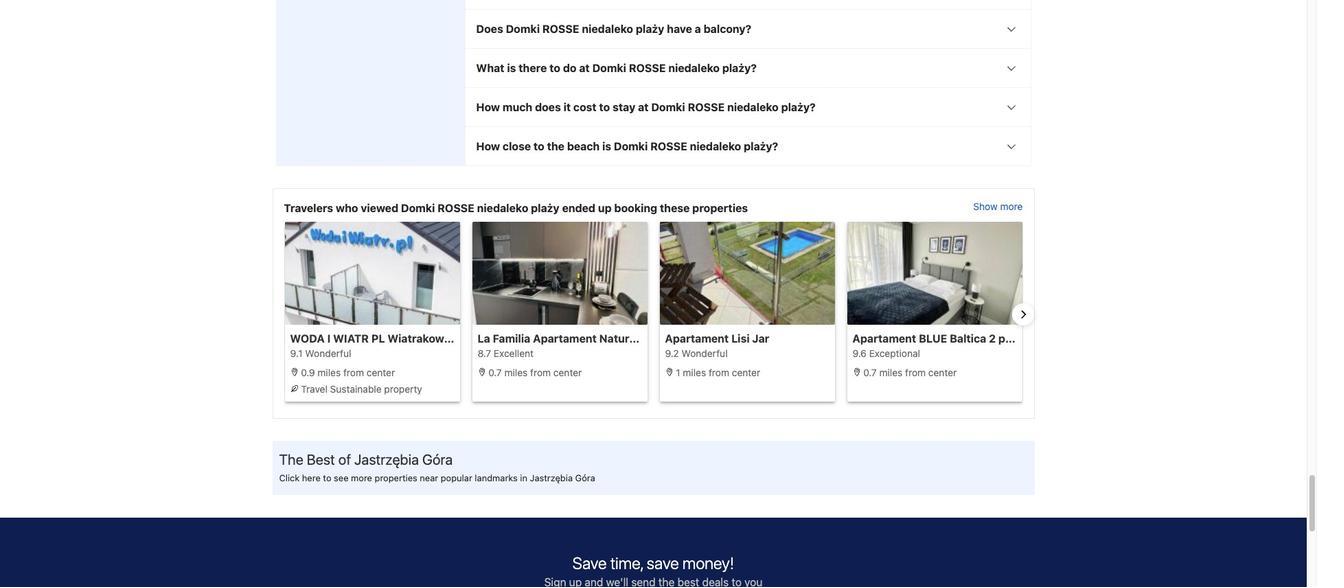 Task type: vqa. For each thing, say whether or not it's contained in the screenshot.
is to the top
yes



Task type: describe. For each thing, give the bounding box(es) containing it.
property
[[384, 383, 422, 395]]

sustainable
[[330, 383, 382, 395]]

9.2 wonderful
[[665, 348, 728, 359]]

is inside "dropdown button"
[[602, 140, 611, 153]]

here
[[302, 473, 321, 484]]

these
[[660, 202, 690, 214]]

does
[[535, 101, 561, 113]]

9.6 exceptional
[[853, 348, 920, 359]]

niedaleko inside "dropdown button"
[[690, 140, 741, 153]]

best
[[307, 451, 335, 468]]

properties inside the best of jastrzębia góra click here to see more properties near popular landmarks in jastrzębia góra
[[375, 473, 417, 484]]

wiatrakowa
[[388, 332, 450, 345]]

plaży? for what is there to do at domki rosse niedaleko plaży?
[[722, 62, 757, 74]]

what is there to do at domki rosse niedaleko plaży? button
[[465, 49, 1031, 87]]

1 vertical spatial at
[[638, 101, 649, 113]]

i
[[327, 332, 331, 345]]

miles for la familia apartament natura resort
[[504, 367, 528, 379]]

does domki rosse niedaleko plaży have a balcony? button
[[465, 10, 1031, 48]]

apartament for apartament lisi jar
[[665, 332, 729, 345]]

from for apartament blue baltica 2 pokoje jastrzębia góra
[[905, 367, 926, 379]]

0.7 miles from center for blue
[[861, 367, 957, 379]]

to inside "dropdown button"
[[534, 140, 544, 153]]

travel
[[301, 383, 328, 395]]

save
[[647, 554, 679, 573]]

resort
[[638, 332, 673, 345]]

ended
[[562, 202, 596, 214]]

jastrzębia inside woda i wiatr pl wiatrakowa 26 jastrzębia góra 9.1 wonderful
[[470, 332, 526, 345]]

0.7 for la
[[488, 367, 502, 379]]

miles for apartament lisi jar
[[683, 367, 706, 379]]

domki right "stay"
[[651, 101, 685, 113]]

more inside the best of jastrzębia góra click here to see more properties near popular landmarks in jastrzębia góra
[[351, 473, 372, 484]]

do
[[563, 62, 577, 74]]

how much does it cost to stay at domki rosse niedaleko plaży?
[[476, 101, 816, 113]]

26
[[453, 332, 467, 345]]

popular
[[441, 473, 472, 484]]

what is there to do at domki rosse niedaleko plaży?
[[476, 62, 757, 74]]

apartament inside la familia apartament natura resort 8.7 excellent
[[533, 332, 597, 345]]

pl
[[371, 332, 385, 345]]

center for apartament lisi jar
[[732, 367, 760, 379]]

show more
[[973, 201, 1023, 212]]

1 miles from the left
[[318, 367, 341, 379]]

travelers
[[284, 202, 333, 214]]

apartament for apartament blue baltica 2 pokoje jastrzębia góra
[[853, 332, 916, 345]]

la familia apartament natura resort 8.7 excellent
[[478, 332, 673, 359]]

what
[[476, 62, 504, 74]]

2
[[989, 332, 996, 345]]

money!
[[683, 554, 734, 573]]

how much does it cost to stay at domki rosse niedaleko plaży? button
[[465, 88, 1031, 126]]

woda i wiatr pl wiatrakowa 26 jastrzębia góra 9.1 wonderful
[[290, 332, 554, 359]]

the
[[279, 451, 303, 468]]

jastrzębia right in
[[530, 473, 573, 484]]

0 horizontal spatial at
[[579, 62, 590, 74]]

from for apartament lisi jar
[[709, 367, 729, 379]]

show more link
[[973, 200, 1023, 216]]

niedaleko down a
[[668, 62, 720, 74]]

natura
[[599, 332, 636, 345]]

blue
[[919, 332, 947, 345]]

how close to the beach is domki rosse niedaleko plaży? button
[[465, 127, 1031, 166]]

rosse inside the how close to the beach is domki rosse niedaleko plaży? "dropdown button"
[[650, 140, 687, 153]]

domki right does
[[506, 23, 540, 35]]

see
[[334, 473, 349, 484]]

woda
[[290, 332, 325, 345]]

from for la familia apartament natura resort
[[530, 367, 551, 379]]

click
[[279, 473, 300, 484]]

center for apartament blue baltica 2 pokoje jastrzębia góra
[[928, 367, 957, 379]]

wiatr
[[333, 332, 369, 345]]

how for how much does it cost to stay at domki rosse niedaleko plaży?
[[476, 101, 500, 113]]

it
[[564, 101, 571, 113]]

travel sustainable property
[[298, 383, 422, 395]]

there
[[519, 62, 547, 74]]



Task type: locate. For each thing, give the bounding box(es) containing it.
miles down 8.7 excellent
[[504, 367, 528, 379]]

jastrzębia
[[470, 332, 526, 345], [1037, 332, 1092, 345], [354, 451, 419, 468], [530, 473, 573, 484]]

2 0.7 miles from center from the left
[[861, 367, 957, 379]]

1 horizontal spatial is
[[602, 140, 611, 153]]

1 horizontal spatial 0.7
[[863, 367, 877, 379]]

domki
[[506, 23, 540, 35], [592, 62, 626, 74], [651, 101, 685, 113], [614, 140, 648, 153], [401, 202, 435, 214]]

0.7 miles from center
[[486, 367, 582, 379], [861, 367, 957, 379]]

0 vertical spatial properties
[[692, 202, 748, 214]]

center
[[367, 367, 395, 379], [553, 367, 582, 379], [732, 367, 760, 379], [928, 367, 957, 379]]

domki down does domki rosse niedaleko plaży have a balcony?
[[592, 62, 626, 74]]

1 how from the top
[[476, 101, 500, 113]]

center up travel sustainable property
[[367, 367, 395, 379]]

properties left near
[[375, 473, 417, 484]]

1 0.7 from the left
[[488, 367, 502, 379]]

center down blue
[[928, 367, 957, 379]]

1 vertical spatial plaży?
[[781, 101, 816, 113]]

at right "stay"
[[638, 101, 649, 113]]

1
[[676, 367, 680, 379]]

of
[[338, 451, 351, 468]]

miles for apartament blue baltica 2 pokoje jastrzębia góra
[[879, 367, 903, 379]]

0 horizontal spatial 0.7 miles from center
[[486, 367, 582, 379]]

1 horizontal spatial plaży
[[636, 23, 664, 35]]

up
[[598, 202, 612, 214]]

who
[[336, 202, 358, 214]]

apartament left natura
[[533, 332, 597, 345]]

from up sustainable
[[343, 367, 364, 379]]

jastrzębia inside apartament blue baltica 2 pokoje jastrzębia góra 9.6 exceptional
[[1037, 332, 1092, 345]]

1 vertical spatial more
[[351, 473, 372, 484]]

is inside dropdown button
[[507, 62, 516, 74]]

familia
[[493, 332, 530, 345]]

apartament up 9.6 exceptional
[[853, 332, 916, 345]]

center for la familia apartament natura resort
[[553, 367, 582, 379]]

0.9 miles from center
[[298, 367, 395, 379]]

travelers who viewed domki rosse niedaleko plaży ended up booking these properties
[[284, 202, 748, 214]]

apartament blue baltica 2 pokoje jastrzębia góra 9.6 exceptional
[[853, 332, 1120, 359]]

stay
[[613, 101, 635, 113]]

2 0.7 from the left
[[863, 367, 877, 379]]

1 miles from center
[[673, 367, 760, 379]]

miles down 9.6 exceptional
[[879, 367, 903, 379]]

0 vertical spatial is
[[507, 62, 516, 74]]

is right what
[[507, 62, 516, 74]]

rosse
[[542, 23, 579, 35], [629, 62, 666, 74], [688, 101, 725, 113], [650, 140, 687, 153], [438, 202, 474, 214]]

close
[[503, 140, 531, 153]]

to
[[550, 62, 560, 74], [599, 101, 610, 113], [534, 140, 544, 153], [323, 473, 331, 484]]

1 vertical spatial properties
[[375, 473, 417, 484]]

more right show
[[1000, 201, 1023, 212]]

is right beach
[[602, 140, 611, 153]]

does domki rosse niedaleko plaży have a balcony?
[[476, 23, 752, 35]]

how inside "dropdown button"
[[476, 140, 500, 153]]

0 horizontal spatial more
[[351, 473, 372, 484]]

balcony?
[[704, 23, 752, 35]]

have
[[667, 23, 692, 35]]

miles down 9.1 wonderful
[[318, 367, 341, 379]]

at right do
[[579, 62, 590, 74]]

miles right 1 at bottom right
[[683, 367, 706, 379]]

0.7 down 8.7 excellent
[[488, 367, 502, 379]]

rosse inside does domki rosse niedaleko plaży have a balcony? dropdown button
[[542, 23, 579, 35]]

to left see
[[323, 473, 331, 484]]

from down 8.7 excellent
[[530, 367, 551, 379]]

domki down "stay"
[[614, 140, 648, 153]]

0 horizontal spatial properties
[[375, 473, 417, 484]]

niedaleko down what is there to do at domki rosse niedaleko plaży? dropdown button
[[727, 101, 779, 113]]

baltica
[[950, 332, 986, 345]]

center down lisi
[[732, 367, 760, 379]]

0 horizontal spatial is
[[507, 62, 516, 74]]

from
[[343, 367, 364, 379], [530, 367, 551, 379], [709, 367, 729, 379], [905, 367, 926, 379]]

in
[[520, 473, 527, 484]]

1 center from the left
[[367, 367, 395, 379]]

niedaleko up what is there to do at domki rosse niedaleko plaży?
[[582, 23, 633, 35]]

properties right these
[[692, 202, 748, 214]]

1 horizontal spatial properties
[[692, 202, 748, 214]]

domki inside "dropdown button"
[[614, 140, 648, 153]]

apartament inside apartament lisi jar 9.2 wonderful
[[665, 332, 729, 345]]

to left do
[[550, 62, 560, 74]]

apartament lisi jar 9.2 wonderful
[[665, 332, 769, 359]]

lisi
[[731, 332, 750, 345]]

4 center from the left
[[928, 367, 957, 379]]

apartament
[[533, 332, 597, 345], [665, 332, 729, 345], [853, 332, 916, 345]]

beach
[[567, 140, 600, 153]]

rosse inside what is there to do at domki rosse niedaleko plaży? dropdown button
[[629, 62, 666, 74]]

how close to the beach is domki rosse niedaleko plaży?
[[476, 140, 778, 153]]

0 vertical spatial at
[[579, 62, 590, 74]]

plaży? down what is there to do at domki rosse niedaleko plaży? dropdown button
[[781, 101, 816, 113]]

accordion control element
[[465, 0, 1031, 166]]

1 horizontal spatial more
[[1000, 201, 1023, 212]]

save
[[573, 554, 607, 573]]

4 from from the left
[[905, 367, 926, 379]]

a
[[695, 23, 701, 35]]

plaży? for how close to the beach is domki rosse niedaleko plaży?
[[744, 140, 778, 153]]

apartament inside apartament blue baltica 2 pokoje jastrzębia góra 9.6 exceptional
[[853, 332, 916, 345]]

1 horizontal spatial at
[[638, 101, 649, 113]]

domki right viewed
[[401, 202, 435, 214]]

how for how close to the beach is domki rosse niedaleko plaży?
[[476, 140, 500, 153]]

0 horizontal spatial 0.7
[[488, 367, 502, 379]]

how left much
[[476, 101, 500, 113]]

1 horizontal spatial apartament
[[665, 332, 729, 345]]

the best of jastrzębia góra click here to see more properties near popular landmarks in jastrzębia góra
[[279, 451, 595, 484]]

0.7 miles from center for familia
[[486, 367, 582, 379]]

to left the
[[534, 140, 544, 153]]

0 horizontal spatial plaży
[[531, 202, 560, 214]]

0 vertical spatial plaży
[[636, 23, 664, 35]]

0.9
[[301, 367, 315, 379]]

3 from from the left
[[709, 367, 729, 379]]

jastrzębia right pokoje
[[1037, 332, 1092, 345]]

apartament up 9.2 wonderful
[[665, 332, 729, 345]]

pokoje
[[998, 332, 1034, 345]]

is
[[507, 62, 516, 74], [602, 140, 611, 153]]

3 apartament from the left
[[853, 332, 916, 345]]

plaży
[[636, 23, 664, 35], [531, 202, 560, 214]]

save time, save money!
[[573, 554, 734, 573]]

jastrzębia up 8.7 excellent
[[470, 332, 526, 345]]

0 vertical spatial how
[[476, 101, 500, 113]]

góra
[[528, 332, 554, 345], [1095, 332, 1120, 345], [422, 451, 453, 468], [575, 473, 595, 484]]

at
[[579, 62, 590, 74], [638, 101, 649, 113]]

3 miles from the left
[[683, 367, 706, 379]]

2 miles from the left
[[504, 367, 528, 379]]

region containing woda i wiatr pl wiatrakowa 26 jastrzębia góra
[[273, 222, 1120, 407]]

la
[[478, 332, 490, 345]]

region
[[273, 222, 1120, 407]]

how inside dropdown button
[[476, 101, 500, 113]]

1 horizontal spatial 0.7 miles from center
[[861, 367, 957, 379]]

1 0.7 miles from center from the left
[[486, 367, 582, 379]]

niedaleko down close
[[477, 202, 528, 214]]

plaży?
[[722, 62, 757, 74], [781, 101, 816, 113], [744, 140, 778, 153]]

plaży? down how much does it cost to stay at domki rosse niedaleko plaży? dropdown button
[[744, 140, 778, 153]]

2 from from the left
[[530, 367, 551, 379]]

near
[[420, 473, 438, 484]]

miles
[[318, 367, 341, 379], [504, 367, 528, 379], [683, 367, 706, 379], [879, 367, 903, 379]]

0.7 miles from center down 8.7 excellent
[[486, 367, 582, 379]]

jastrzębia right of
[[354, 451, 419, 468]]

0.7 miles from center down 9.6 exceptional
[[861, 367, 957, 379]]

0.7 down 9.6 exceptional
[[863, 367, 877, 379]]

from down apartament lisi jar 9.2 wonderful
[[709, 367, 729, 379]]

3 center from the left
[[732, 367, 760, 379]]

1 apartament from the left
[[533, 332, 597, 345]]

plaży left have
[[636, 23, 664, 35]]

niedaleko
[[582, 23, 633, 35], [668, 62, 720, 74], [727, 101, 779, 113], [690, 140, 741, 153], [477, 202, 528, 214]]

8.7 excellent
[[478, 348, 534, 359]]

niedaleko down how much does it cost to stay at domki rosse niedaleko plaży? dropdown button
[[690, 140, 741, 153]]

1 vertical spatial plaży
[[531, 202, 560, 214]]

0 horizontal spatial apartament
[[533, 332, 597, 345]]

rosse inside how much does it cost to stay at domki rosse niedaleko plaży? dropdown button
[[688, 101, 725, 113]]

0 vertical spatial plaży?
[[722, 62, 757, 74]]

viewed
[[361, 202, 398, 214]]

properties
[[692, 202, 748, 214], [375, 473, 417, 484]]

1 vertical spatial is
[[602, 140, 611, 153]]

2 how from the top
[[476, 140, 500, 153]]

plaży left ended
[[531, 202, 560, 214]]

plaży? inside "dropdown button"
[[744, 140, 778, 153]]

4 miles from the left
[[879, 367, 903, 379]]

to inside the best of jastrzębia góra click here to see more properties near popular landmarks in jastrzębia góra
[[323, 473, 331, 484]]

1 vertical spatial how
[[476, 140, 500, 153]]

to left "stay"
[[599, 101, 610, 113]]

0 vertical spatial more
[[1000, 201, 1023, 212]]

how
[[476, 101, 500, 113], [476, 140, 500, 153]]

from down 9.6 exceptional
[[905, 367, 926, 379]]

9.1 wonderful
[[290, 348, 351, 359]]

show
[[973, 201, 998, 212]]

0.7 for apartament
[[863, 367, 877, 379]]

how left close
[[476, 140, 500, 153]]

more right see
[[351, 473, 372, 484]]

does
[[476, 23, 503, 35]]

plaży inside dropdown button
[[636, 23, 664, 35]]

2 vertical spatial plaży?
[[744, 140, 778, 153]]

time,
[[610, 554, 643, 573]]

the
[[547, 140, 565, 153]]

plaży? down does domki rosse niedaleko plaży have a balcony? dropdown button
[[722, 62, 757, 74]]

jar
[[752, 332, 769, 345]]

cost
[[573, 101, 597, 113]]

2 center from the left
[[553, 367, 582, 379]]

2 apartament from the left
[[665, 332, 729, 345]]

booking
[[614, 202, 657, 214]]

0.7
[[488, 367, 502, 379], [863, 367, 877, 379]]

landmarks
[[475, 473, 518, 484]]

2 horizontal spatial apartament
[[853, 332, 916, 345]]

much
[[503, 101, 532, 113]]

1 from from the left
[[343, 367, 364, 379]]

góra inside woda i wiatr pl wiatrakowa 26 jastrzębia góra 9.1 wonderful
[[528, 332, 554, 345]]

more
[[1000, 201, 1023, 212], [351, 473, 372, 484]]

góra inside apartament blue baltica 2 pokoje jastrzębia góra 9.6 exceptional
[[1095, 332, 1120, 345]]

center down la familia apartament natura resort 8.7 excellent
[[553, 367, 582, 379]]



